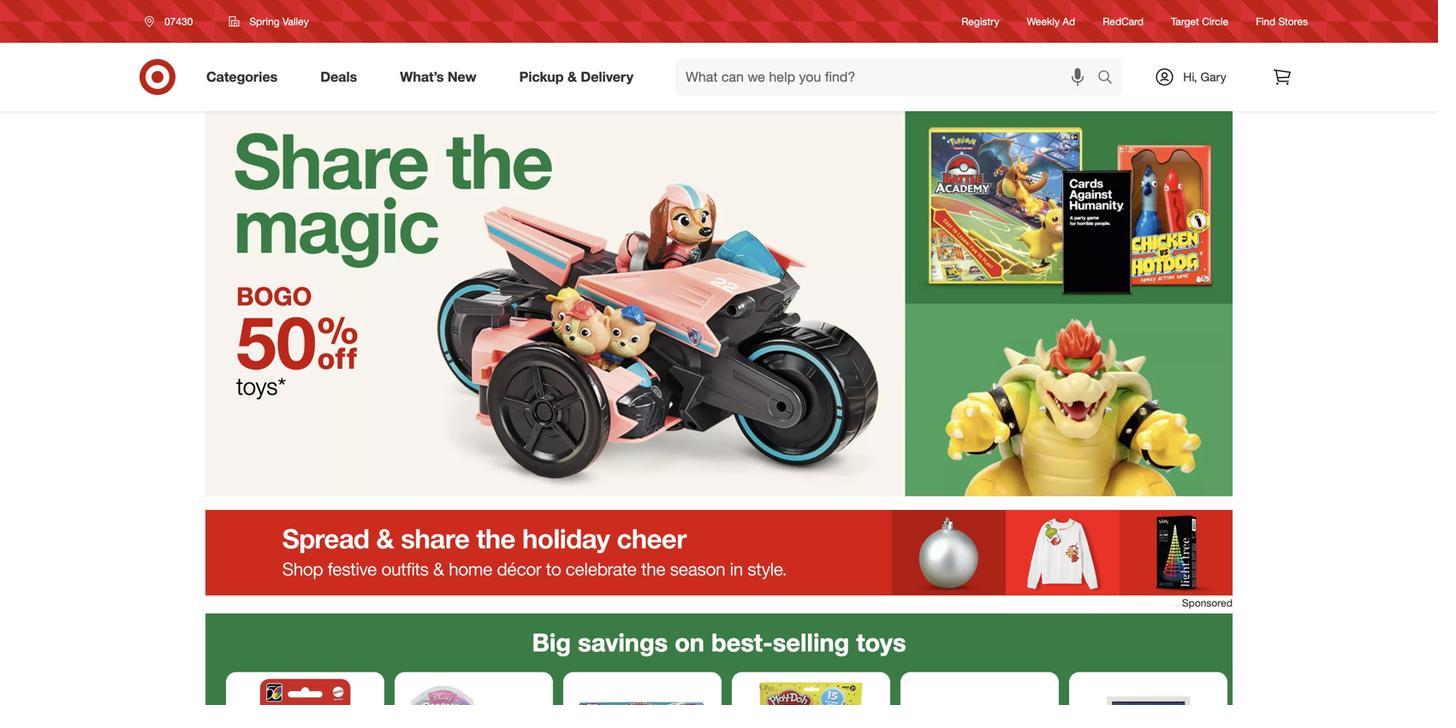 Task type: vqa. For each thing, say whether or not it's contained in the screenshot.
Find Stores LINK
yes



Task type: locate. For each thing, give the bounding box(es) containing it.
spring valley button
[[218, 6, 320, 37]]

&
[[568, 69, 577, 85]]

what's
[[400, 69, 444, 85]]

hi,
[[1183, 69, 1197, 84]]

target circle link
[[1171, 14, 1229, 29]]

big savings on best-selling toys
[[532, 628, 906, 658]]

on
[[675, 628, 705, 658]]

circle
[[1202, 15, 1229, 28]]

07430
[[164, 15, 193, 28]]

toys
[[856, 628, 906, 658]]

What can we help you find? suggestions appear below search field
[[676, 58, 1102, 96]]

50 
[[236, 298, 359, 386]]

categories link
[[192, 58, 299, 96]]

stores
[[1279, 15, 1308, 28]]

search button
[[1090, 58, 1131, 99]]

deals
[[320, 69, 357, 85]]

redcard
[[1103, 15, 1144, 28]]

pickup & delivery
[[519, 69, 634, 85]]

what's new link
[[385, 58, 498, 96]]

best-
[[711, 628, 773, 658]]

weekly ad link
[[1027, 14, 1075, 29]]

selling
[[773, 628, 850, 658]]

registry link
[[962, 14, 1000, 29]]

redcard link
[[1103, 14, 1144, 29]]

bogo
[[236, 281, 312, 312]]

ad
[[1063, 15, 1075, 28]]

sponsored
[[1182, 597, 1233, 610]]

search
[[1090, 70, 1131, 87]]

weekly
[[1027, 15, 1060, 28]]

categories
[[206, 69, 278, 85]]

hi, gary
[[1183, 69, 1227, 84]]

share the magic image
[[205, 111, 1233, 497]]

pickup & delivery link
[[505, 58, 655, 96]]

50
[[236, 298, 316, 386]]

gary
[[1201, 69, 1227, 84]]



Task type: describe. For each thing, give the bounding box(es) containing it.
weekly ad
[[1027, 15, 1075, 28]]

big
[[532, 628, 571, 658]]

valley
[[283, 15, 309, 28]]

pickup
[[519, 69, 564, 85]]

target circle
[[1171, 15, 1229, 28]]

find stores link
[[1256, 14, 1308, 29]]

savings
[[578, 628, 668, 658]]

delivery
[[581, 69, 634, 85]]

target
[[1171, 15, 1199, 28]]

deals link
[[306, 58, 379, 96]]

find
[[1256, 15, 1276, 28]]

07430 button
[[134, 6, 211, 37]]

spring
[[249, 15, 280, 28]]

what's new
[[400, 69, 477, 85]]

toys*
[[236, 372, 286, 401]]

advertisement region
[[205, 510, 1233, 596]]

registry
[[962, 15, 1000, 28]]


[[316, 298, 359, 386]]

new
[[448, 69, 477, 85]]

spring valley
[[249, 15, 309, 28]]

find stores
[[1256, 15, 1308, 28]]

carousel region
[[205, 614, 1233, 705]]



